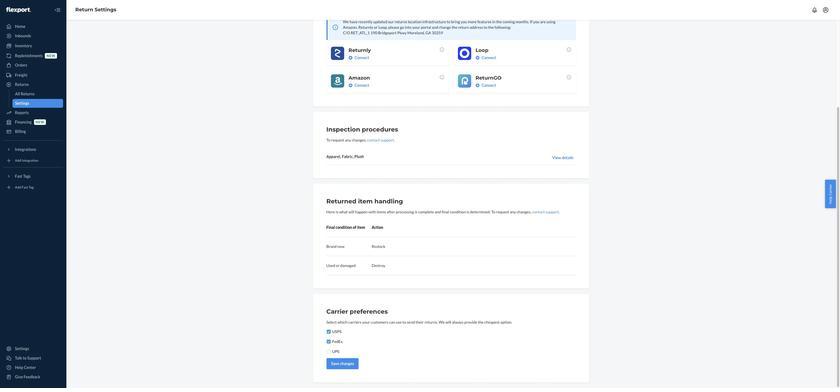 Task type: vqa. For each thing, say whether or not it's contained in the screenshot.
Fast Tags
yes



Task type: describe. For each thing, give the bounding box(es) containing it.
add fast tag
[[15, 186, 34, 190]]

happen
[[355, 210, 368, 215]]

0 horizontal spatial will
[[349, 210, 355, 215]]

go
[[400, 25, 404, 30]]

following:
[[495, 25, 512, 30]]

returned item handling
[[327, 198, 403, 205]]

into
[[405, 25, 412, 30]]

contact support link for returned item handling
[[532, 210, 559, 215]]

have
[[350, 19, 358, 24]]

connect link
[[476, 83, 572, 88]]

our
[[388, 19, 394, 24]]

here
[[327, 210, 335, 215]]

using
[[547, 19, 556, 24]]

location
[[408, 19, 422, 24]]

1 vertical spatial returnly
[[349, 47, 371, 53]]

provide
[[465, 320, 478, 325]]

0 horizontal spatial request
[[331, 138, 344, 143]]

damaged
[[341, 264, 356, 268]]

we have recently updated our returns location infrastructure to bring you more features in the coming months. if you are using amazon, returnly or loop, please go into your portal and change the return address to the following: c/o ret_atl_1 190 bridgeport pkwy moreland, ga 30259
[[343, 19, 556, 35]]

final condition of item
[[327, 225, 365, 230]]

save changes button
[[327, 359, 359, 370]]

2 check square image from the top
[[327, 340, 331, 344]]

1 vertical spatial .
[[559, 210, 560, 215]]

portal
[[421, 25, 431, 30]]

return settings
[[75, 7, 116, 13]]

the down "in"
[[488, 25, 494, 30]]

reports
[[15, 110, 29, 115]]

returngo
[[476, 75, 502, 81]]

the down bring
[[452, 25, 458, 30]]

amazon,
[[343, 25, 358, 30]]

fast tags
[[15, 174, 31, 179]]

or inside we have recently updated our returns location infrastructure to bring you more features in the coming months. if you are using amazon, returnly or loop, please go into your portal and change the return address to the following: c/o ret_atl_1 190 bridgeport pkwy moreland, ga 30259
[[374, 25, 378, 30]]

apparel,
[[327, 155, 341, 159]]

carrier preferences
[[327, 308, 388, 316]]

to right 'use'
[[403, 320, 406, 325]]

1 horizontal spatial condition
[[450, 210, 466, 215]]

here is what will happen with items after processing is complete and final condition is determined. to request any changes, contact support .
[[327, 210, 560, 215]]

0 horizontal spatial changes,
[[352, 138, 367, 143]]

recently
[[359, 19, 373, 24]]

give feedback button
[[3, 373, 63, 382]]

returned
[[327, 198, 357, 205]]

carriers
[[349, 320, 362, 325]]

loop
[[476, 47, 489, 53]]

add for add fast tag
[[15, 186, 21, 190]]

add integration link
[[3, 156, 63, 165]]

1 vertical spatial settings
[[15, 101, 29, 106]]

give feedback
[[15, 375, 40, 380]]

address
[[470, 25, 483, 30]]

plus circle image for the 'connect' link
[[476, 84, 480, 87]]

0 horizontal spatial any
[[345, 138, 351, 143]]

2 vertical spatial settings
[[15, 347, 29, 352]]

with
[[369, 210, 376, 215]]

features
[[478, 19, 492, 24]]

used
[[327, 264, 335, 268]]

restock
[[372, 244, 386, 249]]

add integration
[[15, 159, 38, 163]]

open notifications image
[[812, 7, 819, 13]]

0 vertical spatial contact
[[367, 138, 380, 143]]

connect button for amazon
[[349, 83, 369, 88]]

1 you from the left
[[461, 19, 467, 24]]

1 vertical spatial fast
[[22, 186, 28, 190]]

0 vertical spatial settings link
[[12, 99, 63, 108]]

fast tags button
[[3, 172, 63, 181]]

1 vertical spatial returns
[[21, 92, 34, 96]]

fast inside dropdown button
[[15, 174, 22, 179]]

their
[[416, 320, 424, 325]]

tag
[[29, 186, 34, 190]]

talk to support button
[[3, 354, 63, 363]]

the right "in"
[[497, 19, 502, 24]]

all
[[15, 92, 20, 96]]

give
[[15, 375, 23, 380]]

tags
[[23, 174, 31, 179]]

1 vertical spatial any
[[510, 210, 516, 215]]

if
[[530, 19, 533, 24]]

connect button for loop
[[476, 55, 497, 61]]

center inside button
[[829, 184, 834, 196]]

inspection
[[327, 126, 360, 133]]

c/o
[[343, 30, 350, 35]]

square image
[[327, 350, 331, 354]]

replenishments
[[15, 53, 43, 58]]

home link
[[3, 22, 63, 31]]

help center link
[[3, 364, 63, 373]]

procedures
[[362, 126, 398, 133]]

returns link
[[3, 80, 63, 89]]

to inside button
[[23, 356, 26, 361]]

returns
[[395, 19, 407, 24]]

more
[[468, 19, 477, 24]]

connect for amazon
[[355, 83, 369, 88]]

plus circle image for loop
[[476, 56, 480, 60]]

help inside button
[[829, 197, 834, 204]]

view details
[[553, 156, 574, 160]]

ret_atl_1
[[351, 30, 370, 35]]

talk
[[15, 356, 22, 361]]

always
[[452, 320, 464, 325]]

save changes
[[331, 362, 354, 367]]

details
[[562, 156, 574, 160]]

help center inside button
[[829, 184, 834, 204]]

use
[[396, 320, 402, 325]]

0 horizontal spatial or
[[336, 264, 340, 268]]

plus circle image for connect button related to amazon
[[349, 84, 353, 87]]

integration
[[22, 159, 38, 163]]

fabric,
[[342, 155, 354, 159]]

are
[[541, 19, 546, 24]]

1 vertical spatial settings link
[[3, 345, 63, 354]]

which
[[338, 320, 348, 325]]

1 vertical spatial contact
[[532, 210, 545, 215]]

inspection procedures
[[327, 126, 398, 133]]

close navigation image
[[54, 7, 61, 13]]

contact support link for inspection procedures
[[367, 138, 394, 143]]

final
[[327, 225, 335, 230]]

option.
[[501, 320, 513, 325]]

amazon
[[349, 75, 370, 81]]



Task type: locate. For each thing, give the bounding box(es) containing it.
action
[[372, 225, 383, 230]]

settings up reports
[[15, 101, 29, 106]]

1 vertical spatial new
[[36, 120, 44, 124]]

request right determined.
[[496, 210, 509, 215]]

final
[[442, 210, 449, 215]]

settings link up "support"
[[3, 345, 63, 354]]

new right the brand
[[338, 244, 345, 249]]

1 vertical spatial support
[[546, 210, 559, 215]]

1 horizontal spatial plus circle image
[[476, 84, 480, 87]]

2 add from the top
[[15, 186, 21, 190]]

plus circle image
[[349, 84, 353, 87], [476, 84, 480, 87]]

returns right all
[[21, 92, 34, 96]]

to up change
[[447, 19, 451, 24]]

return
[[75, 7, 93, 13]]

plus circle image down 'loop'
[[476, 56, 480, 60]]

change
[[439, 25, 451, 30]]

we inside we have recently updated our returns location infrastructure to bring you more features in the coming months. if you are using amazon, returnly or loop, please go into your portal and change the return address to the following: c/o ret_atl_1 190 bridgeport pkwy moreland, ga 30259
[[343, 19, 349, 24]]

0 vertical spatial fast
[[15, 174, 22, 179]]

1 vertical spatial help
[[15, 366, 23, 370]]

returnly
[[359, 25, 373, 30], [349, 47, 371, 53]]

return settings link
[[75, 7, 116, 13]]

returns down freight
[[15, 82, 29, 87]]

1 vertical spatial request
[[496, 210, 509, 215]]

0 vertical spatial item
[[358, 198, 373, 205]]

0 vertical spatial check square image
[[327, 330, 331, 334]]

plus circle image down amazon at top left
[[349, 84, 353, 87]]

1 horizontal spatial you
[[534, 19, 540, 24]]

item right 'of'
[[357, 225, 365, 230]]

0 horizontal spatial plus circle image
[[349, 56, 353, 60]]

inbounds link
[[3, 32, 63, 40]]

1 horizontal spatial center
[[829, 184, 834, 196]]

3 is from the left
[[467, 210, 470, 215]]

connect button down 'loop'
[[476, 55, 497, 61]]

what
[[339, 210, 348, 215]]

0 vertical spatial we
[[343, 19, 349, 24]]

select
[[327, 320, 337, 325]]

home
[[15, 24, 25, 29]]

1 add from the top
[[15, 159, 21, 163]]

1 vertical spatial center
[[24, 366, 36, 370]]

1 check square image from the top
[[327, 330, 331, 334]]

after
[[387, 210, 395, 215]]

plus circle image inside connect button
[[349, 84, 353, 87]]

0 vertical spatial center
[[829, 184, 834, 196]]

0 vertical spatial or
[[374, 25, 378, 30]]

1 horizontal spatial new
[[47, 54, 55, 58]]

request down 'inspection'
[[331, 138, 344, 143]]

and down infrastructure
[[432, 25, 438, 30]]

item up happen
[[358, 198, 373, 205]]

connect for loop
[[482, 55, 497, 60]]

1 vertical spatial help center
[[15, 366, 36, 370]]

brand
[[327, 244, 337, 249]]

0 vertical spatial returnly
[[359, 25, 373, 30]]

2 you from the left
[[534, 19, 540, 24]]

you up return
[[461, 19, 467, 24]]

1 horizontal spatial .
[[559, 210, 560, 215]]

0 vertical spatial returns
[[15, 82, 29, 87]]

0 vertical spatial support
[[381, 138, 394, 143]]

brand new
[[327, 244, 345, 249]]

will
[[349, 210, 355, 215], [446, 320, 452, 325]]

1 horizontal spatial help
[[829, 197, 834, 204]]

plus circle image
[[349, 56, 353, 60], [476, 56, 480, 60]]

0 vertical spatial to
[[327, 138, 331, 143]]

0 horizontal spatial your
[[362, 320, 370, 325]]

infrastructure
[[423, 19, 446, 24]]

check square image up square icon
[[327, 340, 331, 344]]

0 vertical spatial condition
[[450, 210, 466, 215]]

0 vertical spatial contact support link
[[367, 138, 394, 143]]

you right if
[[534, 19, 540, 24]]

changes
[[340, 362, 354, 367]]

plus circle image for returnly
[[349, 56, 353, 60]]

all returns
[[15, 92, 34, 96]]

billing link
[[3, 127, 63, 136]]

1 horizontal spatial support
[[546, 210, 559, 215]]

item
[[358, 198, 373, 205], [357, 225, 365, 230]]

returnly inside we have recently updated our returns location infrastructure to bring you more features in the coming months. if you are using amazon, returnly or loop, please go into your portal and change the return address to the following: c/o ret_atl_1 190 bridgeport pkwy moreland, ga 30259
[[359, 25, 373, 30]]

bridgeport
[[378, 30, 397, 35]]

select which carriers your customers can use to send their returns. we will always provide the cheapest option.
[[327, 320, 513, 325]]

integrations
[[15, 147, 36, 152]]

destroy
[[372, 264, 386, 268]]

will left always
[[446, 320, 452, 325]]

condition right the final
[[450, 210, 466, 215]]

0 horizontal spatial support
[[381, 138, 394, 143]]

you
[[461, 19, 467, 24], [534, 19, 540, 24]]

0 vertical spatial and
[[432, 25, 438, 30]]

1 plus circle image from the left
[[349, 84, 353, 87]]

carrier
[[327, 308, 348, 316]]

2 plus circle image from the left
[[476, 84, 480, 87]]

2 plus circle image from the left
[[476, 56, 480, 60]]

add left integration
[[15, 159, 21, 163]]

and left the final
[[435, 210, 441, 215]]

help center button
[[826, 180, 836, 209]]

0 vertical spatial request
[[331, 138, 344, 143]]

save
[[331, 362, 339, 367]]

request
[[331, 138, 344, 143], [496, 210, 509, 215]]

will right the what
[[349, 210, 355, 215]]

0 vertical spatial changes,
[[352, 138, 367, 143]]

0 vertical spatial settings
[[95, 7, 116, 13]]

1 vertical spatial condition
[[336, 225, 352, 230]]

0 vertical spatial help center
[[829, 184, 834, 204]]

0 horizontal spatial contact support link
[[367, 138, 394, 143]]

condition left 'of'
[[336, 225, 352, 230]]

0 horizontal spatial you
[[461, 19, 467, 24]]

1 vertical spatial your
[[362, 320, 370, 325]]

please
[[389, 25, 399, 30]]

to
[[327, 138, 331, 143], [492, 210, 496, 215]]

returnly down recently
[[359, 25, 373, 30]]

the right provide at bottom right
[[478, 320, 484, 325]]

connect button for returnly
[[349, 55, 369, 61]]

inventory link
[[3, 42, 63, 50]]

inventory
[[15, 43, 32, 48]]

returns.
[[425, 320, 438, 325]]

1 horizontal spatial changes,
[[517, 210, 532, 215]]

and
[[432, 25, 438, 30], [435, 210, 441, 215]]

fast left tags
[[15, 174, 22, 179]]

contact support link
[[367, 138, 394, 143], [532, 210, 559, 215]]

0 vertical spatial .
[[394, 138, 395, 143]]

0 horizontal spatial plus circle image
[[349, 84, 353, 87]]

connect down 'loop'
[[482, 55, 497, 60]]

0 vertical spatial your
[[413, 25, 420, 30]]

0 horizontal spatial help center
[[15, 366, 36, 370]]

or
[[374, 25, 378, 30], [336, 264, 340, 268]]

0 vertical spatial will
[[349, 210, 355, 215]]

0 horizontal spatial condition
[[336, 225, 352, 230]]

open account menu image
[[823, 7, 830, 13]]

check square image
[[327, 330, 331, 334], [327, 340, 331, 344]]

used or damaged
[[327, 264, 356, 268]]

connect button up amazon at top left
[[349, 55, 369, 61]]

pkwy
[[398, 30, 407, 35]]

plus circle image inside the 'connect' link
[[476, 84, 480, 87]]

30259
[[432, 30, 443, 35]]

2 horizontal spatial is
[[467, 210, 470, 215]]

freight link
[[3, 71, 63, 80]]

support
[[27, 356, 41, 361]]

1 vertical spatial or
[[336, 264, 340, 268]]

1 horizontal spatial plus circle image
[[476, 56, 480, 60]]

2 vertical spatial new
[[338, 244, 345, 249]]

settings link
[[12, 99, 63, 108], [3, 345, 63, 354]]

to down features
[[484, 25, 488, 30]]

we right returns.
[[439, 320, 445, 325]]

plush
[[355, 155, 364, 159]]

settings link down all returns link
[[12, 99, 63, 108]]

the
[[497, 19, 502, 24], [452, 25, 458, 30], [488, 25, 494, 30], [478, 320, 484, 325]]

billing
[[15, 129, 26, 134]]

updated
[[373, 19, 387, 24]]

connect button down amazon at top left
[[349, 83, 369, 88]]

to right determined.
[[492, 210, 496, 215]]

items
[[377, 210, 386, 215]]

or up 190
[[374, 25, 378, 30]]

is left complete at the bottom of the page
[[415, 210, 418, 215]]

1 vertical spatial add
[[15, 186, 21, 190]]

1 horizontal spatial any
[[510, 210, 516, 215]]

0 horizontal spatial new
[[36, 120, 44, 124]]

coming
[[503, 19, 515, 24]]

send
[[407, 320, 415, 325]]

connect for returnly
[[355, 55, 369, 60]]

1 horizontal spatial is
[[415, 210, 418, 215]]

of
[[353, 225, 357, 230]]

1 vertical spatial and
[[435, 210, 441, 215]]

0 vertical spatial add
[[15, 159, 21, 163]]

connect up amazon at top left
[[355, 55, 369, 60]]

your down preferences
[[362, 320, 370, 325]]

0 vertical spatial new
[[47, 54, 55, 58]]

1 vertical spatial we
[[439, 320, 445, 325]]

financing
[[15, 120, 32, 125]]

returnly down 'ret_atl_1'
[[349, 47, 371, 53]]

0 horizontal spatial help
[[15, 366, 23, 370]]

1 vertical spatial will
[[446, 320, 452, 325]]

1 horizontal spatial contact
[[532, 210, 545, 215]]

your up moreland,
[[413, 25, 420, 30]]

new for replenishments
[[47, 54, 55, 58]]

inbounds
[[15, 34, 31, 38]]

0 horizontal spatial is
[[336, 210, 339, 215]]

0 vertical spatial any
[[345, 138, 351, 143]]

0 horizontal spatial we
[[343, 19, 349, 24]]

complete
[[418, 210, 434, 215]]

settings right return
[[95, 7, 116, 13]]

customers
[[371, 320, 389, 325]]

1 vertical spatial changes,
[[517, 210, 532, 215]]

connect down returngo
[[482, 83, 497, 88]]

new down "reports" link
[[36, 120, 44, 124]]

2 is from the left
[[415, 210, 418, 215]]

is
[[336, 210, 339, 215], [415, 210, 418, 215], [467, 210, 470, 215]]

processing
[[396, 210, 414, 215]]

1 horizontal spatial your
[[413, 25, 420, 30]]

1 is from the left
[[336, 210, 339, 215]]

add for add integration
[[15, 159, 21, 163]]

fast left tag
[[22, 186, 28, 190]]

flexport logo image
[[6, 7, 31, 13]]

plus circle image down returngo
[[476, 84, 480, 87]]

0 horizontal spatial center
[[24, 366, 36, 370]]

we up amazon,
[[343, 19, 349, 24]]

check square image down select
[[327, 330, 331, 334]]

1 vertical spatial check square image
[[327, 340, 331, 344]]

1 plus circle image from the left
[[349, 56, 353, 60]]

is left determined.
[[467, 210, 470, 215]]

is left the what
[[336, 210, 339, 215]]

or right used
[[336, 264, 340, 268]]

1 horizontal spatial or
[[374, 25, 378, 30]]

settings up talk
[[15, 347, 29, 352]]

and inside we have recently updated our returns location infrastructure to bring you more features in the coming months. if you are using amazon, returnly or loop, please go into your portal and change the return address to the following: c/o ret_atl_1 190 bridgeport pkwy moreland, ga 30259
[[432, 25, 438, 30]]

1 horizontal spatial to
[[492, 210, 496, 215]]

0 vertical spatial help
[[829, 197, 834, 204]]

determined.
[[470, 210, 491, 215]]

add down fast tags at the left of page
[[15, 186, 21, 190]]

preferences
[[350, 308, 388, 316]]

help center
[[829, 184, 834, 204], [15, 366, 36, 370]]

to up the apparel,
[[327, 138, 331, 143]]

1 horizontal spatial help center
[[829, 184, 834, 204]]

1 vertical spatial contact support link
[[532, 210, 559, 215]]

plus circle image up amazon at top left
[[349, 56, 353, 60]]

your inside we have recently updated our returns location infrastructure to bring you more features in the coming months. if you are using amazon, returnly or loop, please go into your portal and change the return address to the following: c/o ret_atl_1 190 bridgeport pkwy moreland, ga 30259
[[413, 25, 420, 30]]

2 horizontal spatial new
[[338, 244, 345, 249]]

in
[[493, 19, 496, 24]]

1 vertical spatial item
[[357, 225, 365, 230]]

1 horizontal spatial will
[[446, 320, 452, 325]]

return
[[458, 25, 469, 30]]

0 horizontal spatial contact
[[367, 138, 380, 143]]

0 horizontal spatial to
[[327, 138, 331, 143]]

1 vertical spatial to
[[492, 210, 496, 215]]

can
[[389, 320, 395, 325]]

add
[[15, 159, 21, 163], [15, 186, 21, 190]]

1 horizontal spatial request
[[496, 210, 509, 215]]

orders
[[15, 63, 27, 68]]

to right talk
[[23, 356, 26, 361]]

new for financing
[[36, 120, 44, 124]]

1 horizontal spatial we
[[439, 320, 445, 325]]

connect down amazon at top left
[[355, 83, 369, 88]]

feedback
[[24, 375, 40, 380]]

reports link
[[3, 109, 63, 117]]

0 horizontal spatial .
[[394, 138, 395, 143]]

new up the orders link
[[47, 54, 55, 58]]

1 horizontal spatial contact support link
[[532, 210, 559, 215]]



